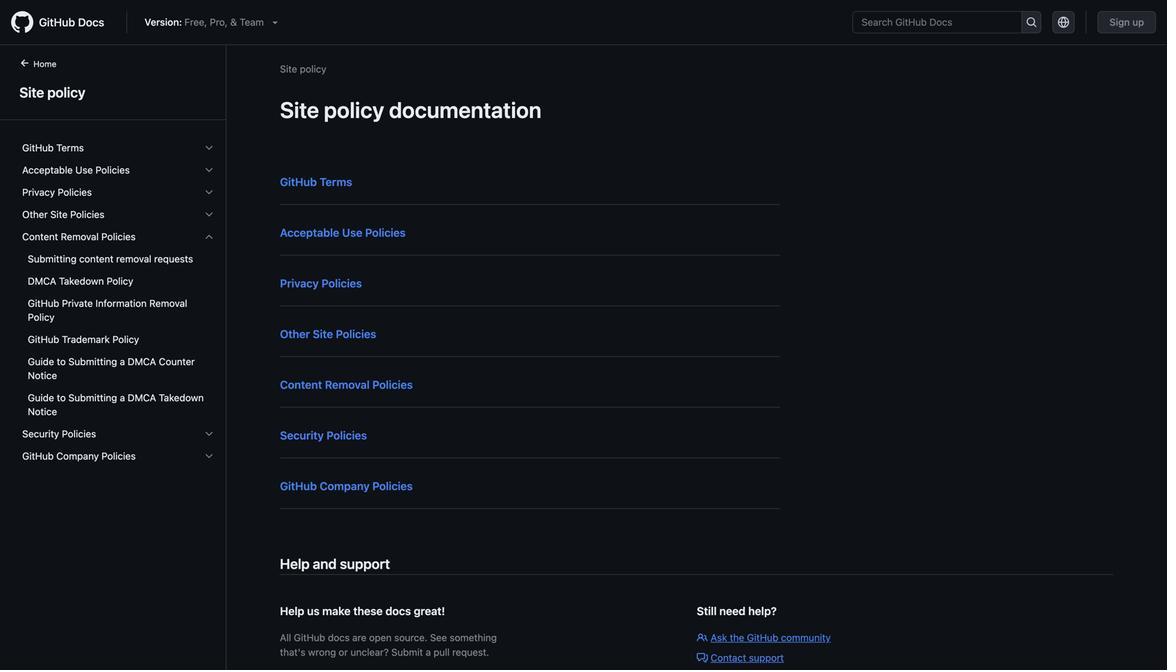 Task type: describe. For each thing, give the bounding box(es) containing it.
other site policies inside dropdown button
[[22, 209, 104, 220]]

counter
[[159, 356, 195, 368]]

request.
[[452, 647, 489, 658]]

1 horizontal spatial security policies
[[280, 429, 367, 442]]

requests
[[154, 253, 193, 265]]

contact support
[[711, 652, 784, 664]]

1 horizontal spatial security
[[280, 429, 324, 442]]

github terms button
[[17, 137, 220, 159]]

ask
[[711, 632, 727, 644]]

github terms inside dropdown button
[[22, 142, 84, 154]]

notice for guide to submitting a dmca counter notice
[[28, 370, 57, 381]]

help for help us make these docs great!
[[280, 605, 304, 618]]

1 horizontal spatial company
[[320, 480, 370, 493]]

us
[[307, 605, 320, 618]]

github private information removal policy link
[[17, 292, 220, 329]]

privacy policies link
[[280, 277, 362, 290]]

dmca for guide to submitting a dmca takedown notice
[[128, 392, 156, 404]]

to for guide to submitting a dmca takedown notice
[[57, 392, 66, 404]]

free,
[[185, 16, 207, 28]]

that's
[[280, 647, 305, 658]]

ask the github community link
[[697, 632, 831, 644]]

github company policies button
[[17, 445, 220, 468]]

select language: current language is english image
[[1058, 17, 1069, 28]]

github docs
[[39, 16, 104, 29]]

or
[[339, 647, 348, 658]]

content removal policies element containing content removal policies
[[11, 226, 226, 423]]

security policies button
[[17, 423, 220, 445]]

github terms link
[[280, 175, 352, 189]]

sign up
[[1110, 16, 1144, 28]]

content removal policies button
[[17, 226, 220, 248]]

0 vertical spatial site policy link
[[280, 63, 326, 75]]

1 horizontal spatial use
[[342, 226, 362, 239]]

acceptable inside dropdown button
[[22, 164, 73, 176]]

submitting inside "link"
[[28, 253, 77, 265]]

dmca takedown policy
[[28, 275, 133, 287]]

acceptable use policies button
[[17, 159, 220, 181]]

team
[[240, 16, 264, 28]]

contact
[[711, 652, 746, 664]]

github trademark policy
[[28, 334, 139, 345]]

Search GitHub Docs search field
[[853, 12, 1022, 33]]

information
[[96, 298, 147, 309]]

content
[[79, 253, 114, 265]]

other inside other site policies dropdown button
[[22, 209, 48, 220]]

private
[[62, 298, 93, 309]]

pull
[[434, 647, 450, 658]]

open
[[369, 632, 392, 644]]

help and support
[[280, 556, 390, 572]]

version:
[[145, 16, 182, 28]]

site policy element
[[0, 56, 226, 669]]

sc 9kayk9 0 image for github company policies
[[204, 451, 215, 462]]

make
[[322, 605, 351, 618]]

see
[[430, 632, 447, 644]]

site policy documentation
[[280, 97, 542, 123]]

site inside dropdown button
[[50, 209, 68, 220]]

contact support link
[[697, 652, 784, 664]]

privacy policies inside dropdown button
[[22, 187, 92, 198]]

are
[[352, 632, 366, 644]]

github trademark policy link
[[17, 329, 220, 351]]

docs inside all github docs are open source. see something that's wrong or unclear? submit a pull request.
[[328, 632, 350, 644]]

acceptable use policies inside acceptable use policies dropdown button
[[22, 164, 130, 176]]

1 horizontal spatial acceptable
[[280, 226, 339, 239]]

0 horizontal spatial site policy link
[[17, 82, 209, 103]]

to for guide to submitting a dmca counter notice
[[57, 356, 66, 368]]

other site policies button
[[17, 204, 220, 226]]

github inside all github docs are open source. see something that's wrong or unclear? submit a pull request.
[[294, 632, 325, 644]]

other site policies link
[[280, 328, 376, 341]]

unclear?
[[351, 647, 389, 658]]

great!
[[414, 605, 445, 618]]

sc 9kayk9 0 image for content removal policies
[[204, 231, 215, 242]]

search image
[[1026, 17, 1037, 28]]

1 vertical spatial content
[[280, 378, 322, 391]]

dmca takedown policy link
[[17, 270, 220, 292]]

submitting for guide to submitting a dmca counter notice
[[68, 356, 117, 368]]

privacy inside dropdown button
[[22, 187, 55, 198]]

dmca for guide to submitting a dmca counter notice
[[128, 356, 156, 368]]

submitting content removal requests link
[[17, 248, 220, 270]]

sc 9kayk9 0 image for security policies
[[204, 429, 215, 440]]

1 horizontal spatial content removal policies
[[280, 378, 413, 391]]

triangle down image
[[269, 17, 281, 28]]

the
[[730, 632, 744, 644]]

submitting content removal requests
[[28, 253, 193, 265]]

security policies inside security policies 'dropdown button'
[[22, 428, 96, 440]]

home
[[33, 59, 56, 69]]

still need help?
[[697, 605, 777, 618]]

removal
[[116, 253, 151, 265]]

guide to submitting a dmca counter notice
[[28, 356, 195, 381]]

help us make these docs great!
[[280, 605, 445, 618]]

ask the github community
[[711, 632, 831, 644]]

1 horizontal spatial support
[[749, 652, 784, 664]]

0 vertical spatial site policy
[[280, 63, 326, 75]]

&
[[230, 16, 237, 28]]



Task type: locate. For each thing, give the bounding box(es) containing it.
0 vertical spatial privacy
[[22, 187, 55, 198]]

1 horizontal spatial site policy link
[[280, 63, 326, 75]]

1 horizontal spatial content
[[280, 378, 322, 391]]

sc 9kayk9 0 image for privacy policies
[[204, 187, 215, 198]]

1 vertical spatial github terms
[[280, 175, 352, 189]]

0 vertical spatial to
[[57, 356, 66, 368]]

takedown up "private"
[[59, 275, 104, 287]]

1 vertical spatial github company policies
[[280, 480, 413, 493]]

site
[[280, 63, 297, 75], [19, 84, 44, 100], [280, 97, 319, 123], [50, 209, 68, 220], [313, 328, 333, 341]]

notice inside guide to submitting a dmca counter notice
[[28, 370, 57, 381]]

0 vertical spatial github company policies
[[22, 451, 136, 462]]

site policy down triangle down image
[[280, 63, 326, 75]]

1 vertical spatial docs
[[328, 632, 350, 644]]

documentation
[[389, 97, 542, 123]]

sc 9kayk9 0 image for acceptable use policies
[[204, 165, 215, 176]]

1 sc 9kayk9 0 image from the top
[[204, 142, 215, 154]]

1 horizontal spatial github company policies
[[280, 480, 413, 493]]

0 vertical spatial company
[[56, 451, 99, 462]]

a down github trademark policy link
[[120, 356, 125, 368]]

0 horizontal spatial other
[[22, 209, 48, 220]]

github company policies link
[[280, 480, 413, 493]]

wrong
[[308, 647, 336, 658]]

use inside dropdown button
[[75, 164, 93, 176]]

policies inside 'dropdown button'
[[62, 428, 96, 440]]

1 vertical spatial content removal policies
[[280, 378, 413, 391]]

acceptable use policies up privacy policies 'link'
[[280, 226, 406, 239]]

still
[[697, 605, 717, 618]]

sc 9kayk9 0 image inside github company policies dropdown button
[[204, 451, 215, 462]]

acceptable use policies
[[22, 164, 130, 176], [280, 226, 406, 239]]

a inside all github docs are open source. see something that's wrong or unclear? submit a pull request.
[[426, 647, 431, 658]]

up
[[1133, 16, 1144, 28]]

a inside guide to submitting a dmca takedown notice
[[120, 392, 125, 404]]

site policy
[[280, 63, 326, 75], [19, 84, 85, 100]]

a for counter
[[120, 356, 125, 368]]

something
[[450, 632, 497, 644]]

submitting
[[28, 253, 77, 265], [68, 356, 117, 368], [68, 392, 117, 404]]

policies
[[95, 164, 130, 176], [58, 187, 92, 198], [70, 209, 104, 220], [365, 226, 406, 239], [101, 231, 136, 242], [322, 277, 362, 290], [336, 328, 376, 341], [372, 378, 413, 391], [62, 428, 96, 440], [327, 429, 367, 442], [101, 451, 136, 462], [372, 480, 413, 493]]

2 vertical spatial dmca
[[128, 392, 156, 404]]

1 notice from the top
[[28, 370, 57, 381]]

0 horizontal spatial terms
[[56, 142, 84, 154]]

github terms up acceptable use policies link
[[280, 175, 352, 189]]

docs up "source."
[[386, 605, 411, 618]]

other site policies down privacy policies 'link'
[[280, 328, 376, 341]]

a inside guide to submitting a dmca counter notice
[[120, 356, 125, 368]]

terms up acceptable use policies link
[[320, 175, 352, 189]]

0 vertical spatial guide
[[28, 356, 54, 368]]

terms
[[56, 142, 84, 154], [320, 175, 352, 189]]

removal down other site policies link
[[325, 378, 370, 391]]

other
[[22, 209, 48, 220], [280, 328, 310, 341]]

takedown down counter
[[159, 392, 204, 404]]

version: free, pro, & team
[[145, 16, 264, 28]]

0 horizontal spatial privacy policies
[[22, 187, 92, 198]]

content removal policies inside dropdown button
[[22, 231, 136, 242]]

privacy policies up other site policies link
[[280, 277, 362, 290]]

content up security policies link
[[280, 378, 322, 391]]

0 horizontal spatial site policy
[[19, 84, 85, 100]]

1 vertical spatial terms
[[320, 175, 352, 189]]

1 vertical spatial dmca
[[128, 356, 156, 368]]

1 vertical spatial policy
[[28, 312, 55, 323]]

submitting for guide to submitting a dmca takedown notice
[[68, 392, 117, 404]]

1 sc 9kayk9 0 image from the top
[[204, 165, 215, 176]]

sc 9kayk9 0 image inside acceptable use policies dropdown button
[[204, 165, 215, 176]]

security inside security policies 'dropdown button'
[[22, 428, 59, 440]]

dmca inside guide to submitting a dmca takedown notice
[[128, 392, 156, 404]]

submitting up dmca takedown policy
[[28, 253, 77, 265]]

1 help from the top
[[280, 556, 310, 572]]

privacy policies down acceptable use policies dropdown button
[[22, 187, 92, 198]]

help left us
[[280, 605, 304, 618]]

github
[[39, 16, 75, 29], [22, 142, 54, 154], [280, 175, 317, 189], [28, 298, 59, 309], [28, 334, 59, 345], [22, 451, 54, 462], [280, 480, 317, 493], [294, 632, 325, 644], [747, 632, 778, 644]]

1 vertical spatial site policy
[[19, 84, 85, 100]]

github company policies
[[22, 451, 136, 462], [280, 480, 413, 493]]

submitting inside guide to submitting a dmca counter notice
[[68, 356, 117, 368]]

content inside content removal policies dropdown button
[[22, 231, 58, 242]]

other site policies up content
[[22, 209, 104, 220]]

1 horizontal spatial acceptable use policies
[[280, 226, 406, 239]]

0 horizontal spatial privacy
[[22, 187, 55, 198]]

submitting down guide to submitting a dmca counter notice
[[68, 392, 117, 404]]

0 vertical spatial github terms
[[22, 142, 84, 154]]

1 vertical spatial removal
[[149, 298, 187, 309]]

0 vertical spatial dmca
[[28, 275, 56, 287]]

2 vertical spatial removal
[[325, 378, 370, 391]]

github company policies down security policies 'dropdown button'
[[22, 451, 136, 462]]

support
[[340, 556, 390, 572], [749, 652, 784, 664]]

these
[[353, 605, 383, 618]]

github company policies down security policies link
[[280, 480, 413, 493]]

security
[[22, 428, 59, 440], [280, 429, 324, 442]]

1 vertical spatial guide
[[28, 392, 54, 404]]

other site policies
[[22, 209, 104, 220], [280, 328, 376, 341]]

1 horizontal spatial terms
[[320, 175, 352, 189]]

guide
[[28, 356, 54, 368], [28, 392, 54, 404]]

home link
[[14, 58, 79, 72]]

sc 9kayk9 0 image
[[204, 142, 215, 154], [204, 231, 215, 242], [204, 451, 215, 462]]

1 vertical spatial support
[[749, 652, 784, 664]]

help?
[[748, 605, 777, 618]]

1 vertical spatial other
[[280, 328, 310, 341]]

0 vertical spatial sc 9kayk9 0 image
[[204, 142, 215, 154]]

site policy link
[[280, 63, 326, 75], [17, 82, 209, 103]]

trademark
[[62, 334, 110, 345]]

policy
[[300, 63, 326, 75], [47, 84, 85, 100], [324, 97, 384, 123]]

1 vertical spatial other site policies
[[280, 328, 376, 341]]

to inside guide to submitting a dmca counter notice
[[57, 356, 66, 368]]

security policies up github company policies 'link'
[[280, 429, 367, 442]]

github inside the github private information removal policy
[[28, 298, 59, 309]]

sc 9kayk9 0 image inside other site policies dropdown button
[[204, 209, 215, 220]]

1 vertical spatial help
[[280, 605, 304, 618]]

acceptable use policies down github terms dropdown button
[[22, 164, 130, 176]]

guide inside guide to submitting a dmca takedown notice
[[28, 392, 54, 404]]

0 vertical spatial policy
[[107, 275, 133, 287]]

submit
[[391, 647, 423, 658]]

2 horizontal spatial removal
[[325, 378, 370, 391]]

use up privacy policies 'link'
[[342, 226, 362, 239]]

github docs link
[[11, 11, 115, 33]]

0 vertical spatial privacy policies
[[22, 187, 92, 198]]

privacy policies button
[[17, 181, 220, 204]]

0 horizontal spatial takedown
[[59, 275, 104, 287]]

sc 9kayk9 0 image inside privacy policies dropdown button
[[204, 187, 215, 198]]

a for takedown
[[120, 392, 125, 404]]

all
[[280, 632, 291, 644]]

1 vertical spatial to
[[57, 392, 66, 404]]

1 horizontal spatial docs
[[386, 605, 411, 618]]

0 horizontal spatial support
[[340, 556, 390, 572]]

0 vertical spatial terms
[[56, 142, 84, 154]]

content removal policies link
[[280, 378, 413, 391]]

2 help from the top
[[280, 605, 304, 618]]

1 horizontal spatial other
[[280, 328, 310, 341]]

guide for guide to submitting a dmca counter notice
[[28, 356, 54, 368]]

0 horizontal spatial acceptable
[[22, 164, 73, 176]]

0 vertical spatial takedown
[[59, 275, 104, 287]]

community
[[781, 632, 831, 644]]

removal
[[61, 231, 99, 242], [149, 298, 187, 309], [325, 378, 370, 391]]

takedown
[[59, 275, 104, 287], [159, 392, 204, 404]]

0 horizontal spatial use
[[75, 164, 93, 176]]

github terms
[[22, 142, 84, 154], [280, 175, 352, 189]]

1 vertical spatial privacy
[[280, 277, 319, 290]]

1 vertical spatial acceptable
[[280, 226, 339, 239]]

sc 9kayk9 0 image inside security policies 'dropdown button'
[[204, 429, 215, 440]]

policy
[[107, 275, 133, 287], [28, 312, 55, 323], [112, 334, 139, 345]]

1 to from the top
[[57, 356, 66, 368]]

0 horizontal spatial other site policies
[[22, 209, 104, 220]]

removal inside dropdown button
[[61, 231, 99, 242]]

4 sc 9kayk9 0 image from the top
[[204, 429, 215, 440]]

dmca inside guide to submitting a dmca counter notice
[[128, 356, 156, 368]]

site policy link down triangle down image
[[280, 63, 326, 75]]

2 guide from the top
[[28, 392, 54, 404]]

0 vertical spatial support
[[340, 556, 390, 572]]

0 vertical spatial notice
[[28, 370, 57, 381]]

content removal policies element containing submitting content removal requests
[[11, 248, 226, 423]]

notice inside guide to submitting a dmca takedown notice
[[28, 406, 57, 418]]

all github docs are open source. see something that's wrong or unclear? submit a pull request.
[[280, 632, 497, 658]]

0 horizontal spatial github company policies
[[22, 451, 136, 462]]

1 vertical spatial takedown
[[159, 392, 204, 404]]

source.
[[394, 632, 427, 644]]

github company policies inside github company policies dropdown button
[[22, 451, 136, 462]]

notice
[[28, 370, 57, 381], [28, 406, 57, 418]]

guide to submitting a dmca takedown notice
[[28, 392, 204, 418]]

a down guide to submitting a dmca counter notice link
[[120, 392, 125, 404]]

to
[[57, 356, 66, 368], [57, 392, 66, 404]]

1 vertical spatial company
[[320, 480, 370, 493]]

guide inside guide to submitting a dmca counter notice
[[28, 356, 54, 368]]

1 horizontal spatial privacy policies
[[280, 277, 362, 290]]

policy up github trademark policy
[[28, 312, 55, 323]]

content removal policies element
[[11, 226, 226, 423], [11, 248, 226, 423]]

0 vertical spatial use
[[75, 164, 93, 176]]

sc 9kayk9 0 image for other site policies
[[204, 209, 215, 220]]

2 vertical spatial submitting
[[68, 392, 117, 404]]

0 vertical spatial other site policies
[[22, 209, 104, 220]]

privacy
[[22, 187, 55, 198], [280, 277, 319, 290]]

2 sc 9kayk9 0 image from the top
[[204, 231, 215, 242]]

0 vertical spatial content
[[22, 231, 58, 242]]

terms inside dropdown button
[[56, 142, 84, 154]]

2 to from the top
[[57, 392, 66, 404]]

github terms up acceptable use policies dropdown button
[[22, 142, 84, 154]]

dmca
[[28, 275, 56, 287], [128, 356, 156, 368], [128, 392, 156, 404]]

takedown inside guide to submitting a dmca takedown notice
[[159, 392, 204, 404]]

policy inside the github private information removal policy
[[28, 312, 55, 323]]

removal up content
[[61, 231, 99, 242]]

1 horizontal spatial removal
[[149, 298, 187, 309]]

submitting inside guide to submitting a dmca takedown notice
[[68, 392, 117, 404]]

docs
[[78, 16, 104, 29]]

a left pull
[[426, 647, 431, 658]]

company down security policies 'dropdown button'
[[56, 451, 99, 462]]

0 horizontal spatial company
[[56, 451, 99, 462]]

2 vertical spatial sc 9kayk9 0 image
[[204, 451, 215, 462]]

support right and
[[340, 556, 390, 572]]

help for help and support
[[280, 556, 310, 572]]

github private information removal policy
[[28, 298, 187, 323]]

policy down github private information removal policy link at the top left of page
[[112, 334, 139, 345]]

use down github terms dropdown button
[[75, 164, 93, 176]]

1 content removal policies element from the top
[[11, 226, 226, 423]]

sc 9kayk9 0 image inside content removal policies dropdown button
[[204, 231, 215, 242]]

company down security policies link
[[320, 480, 370, 493]]

acceptable
[[22, 164, 73, 176], [280, 226, 339, 239]]

2 notice from the top
[[28, 406, 57, 418]]

0 horizontal spatial security policies
[[22, 428, 96, 440]]

site policy link up github terms dropdown button
[[17, 82, 209, 103]]

1 horizontal spatial site policy
[[280, 63, 326, 75]]

docs
[[386, 605, 411, 618], [328, 632, 350, 644]]

3 sc 9kayk9 0 image from the top
[[204, 451, 215, 462]]

site policy down home link
[[19, 84, 85, 100]]

1 vertical spatial a
[[120, 392, 125, 404]]

1 vertical spatial acceptable use policies
[[280, 226, 406, 239]]

0 vertical spatial content removal policies
[[22, 231, 136, 242]]

1 horizontal spatial github terms
[[280, 175, 352, 189]]

sc 9kayk9 0 image inside github terms dropdown button
[[204, 142, 215, 154]]

security policies
[[22, 428, 96, 440], [280, 429, 367, 442]]

None search field
[[853, 11, 1042, 33]]

0 vertical spatial acceptable use policies
[[22, 164, 130, 176]]

notice for guide to submitting a dmca takedown notice
[[28, 406, 57, 418]]

1 guide from the top
[[28, 356, 54, 368]]

3 sc 9kayk9 0 image from the top
[[204, 209, 215, 220]]

need
[[719, 605, 746, 618]]

guide for guide to submitting a dmca takedown notice
[[28, 392, 54, 404]]

0 horizontal spatial content
[[22, 231, 58, 242]]

to down guide to submitting a dmca counter notice
[[57, 392, 66, 404]]

company inside dropdown button
[[56, 451, 99, 462]]

1 horizontal spatial other site policies
[[280, 328, 376, 341]]

1 vertical spatial use
[[342, 226, 362, 239]]

privacy policies
[[22, 187, 92, 198], [280, 277, 362, 290]]

a
[[120, 356, 125, 368], [120, 392, 125, 404], [426, 647, 431, 658]]

1 horizontal spatial privacy
[[280, 277, 319, 290]]

0 horizontal spatial security
[[22, 428, 59, 440]]

policy for github trademark policy
[[112, 334, 139, 345]]

use
[[75, 164, 93, 176], [342, 226, 362, 239]]

0 horizontal spatial removal
[[61, 231, 99, 242]]

0 horizontal spatial docs
[[328, 632, 350, 644]]

1 vertical spatial submitting
[[68, 356, 117, 368]]

0 vertical spatial other
[[22, 209, 48, 220]]

sign
[[1110, 16, 1130, 28]]

docs up or
[[328, 632, 350, 644]]

removal inside the github private information removal policy
[[149, 298, 187, 309]]

to down github trademark policy
[[57, 356, 66, 368]]

2 vertical spatial a
[[426, 647, 431, 658]]

2 vertical spatial policy
[[112, 334, 139, 345]]

1 vertical spatial site policy link
[[17, 82, 209, 103]]

to inside guide to submitting a dmca takedown notice
[[57, 392, 66, 404]]

0 vertical spatial docs
[[386, 605, 411, 618]]

guide to submitting a dmca takedown notice link
[[17, 387, 220, 423]]

content removal policies down other site policies link
[[280, 378, 413, 391]]

0 vertical spatial help
[[280, 556, 310, 572]]

2 content removal policies element from the top
[[11, 248, 226, 423]]

sign up link
[[1098, 11, 1156, 33]]

policy down submitting content removal requests "link"
[[107, 275, 133, 287]]

sc 9kayk9 0 image for github terms
[[204, 142, 215, 154]]

0 vertical spatial acceptable
[[22, 164, 73, 176]]

content removal policies up content
[[22, 231, 136, 242]]

acceptable use policies link
[[280, 226, 406, 239]]

1 vertical spatial sc 9kayk9 0 image
[[204, 231, 215, 242]]

pro,
[[210, 16, 228, 28]]

0 vertical spatial submitting
[[28, 253, 77, 265]]

0 horizontal spatial content removal policies
[[22, 231, 136, 242]]

terms up acceptable use policies dropdown button
[[56, 142, 84, 154]]

0 vertical spatial a
[[120, 356, 125, 368]]

security policies up github company policies dropdown button at left bottom
[[22, 428, 96, 440]]

guide to submitting a dmca counter notice link
[[17, 351, 220, 387]]

0 vertical spatial removal
[[61, 231, 99, 242]]

security policies link
[[280, 429, 367, 442]]

and
[[313, 556, 337, 572]]

help left and
[[280, 556, 310, 572]]

removal down requests
[[149, 298, 187, 309]]

sc 9kayk9 0 image
[[204, 165, 215, 176], [204, 187, 215, 198], [204, 209, 215, 220], [204, 429, 215, 440]]

support down ask the github community link
[[749, 652, 784, 664]]

policy for dmca takedown policy
[[107, 275, 133, 287]]

submitting down the trademark
[[68, 356, 117, 368]]

1 horizontal spatial takedown
[[159, 392, 204, 404]]

content up dmca takedown policy
[[22, 231, 58, 242]]

2 sc 9kayk9 0 image from the top
[[204, 187, 215, 198]]

content removal policies
[[22, 231, 136, 242], [280, 378, 413, 391]]



Task type: vqa. For each thing, say whether or not it's contained in the screenshot.
security policies
yes



